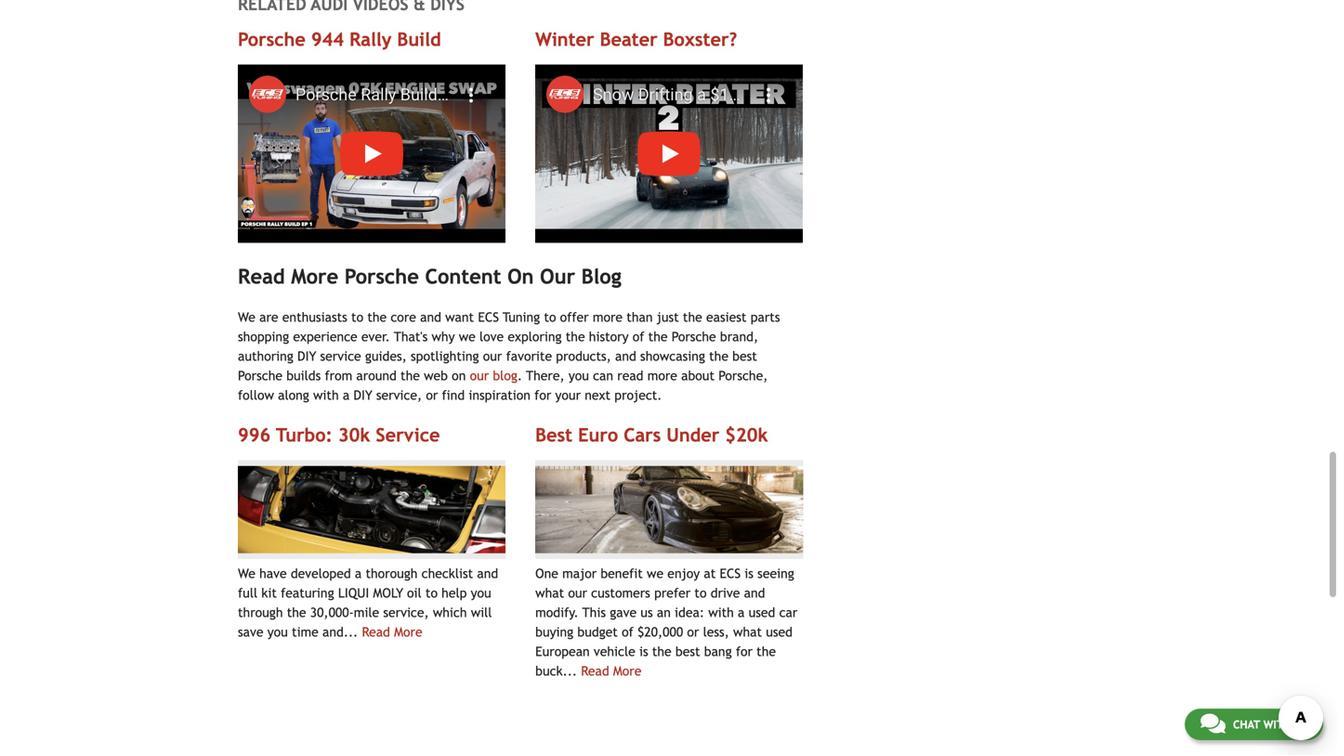 Task type: describe. For each thing, give the bounding box(es) containing it.
oil
[[407, 586, 422, 601]]

ecs inside we are enthusiasts to the core and want ecs tuning to offer more than just the easiest parts shopping experience ever. that's why we love exploring the history of the porsche brand, authoring diy service guides, spotlighting our favorite products, and showcasing the best porsche builds from around the web on
[[478, 310, 499, 325]]

developed
[[291, 566, 351, 581]]

next
[[585, 388, 611, 403]]

have
[[259, 566, 287, 581]]

us
[[641, 605, 653, 620]]

shopping
[[238, 330, 289, 345]]

under
[[667, 424, 720, 446]]

to inside one major benefit we enjoy at ecs is seeing what our customers prefer to drive and modify. this gave us an idea: with a used car buying budget of $20,000 or less, what used european vehicle is the best bang for the buck...
[[695, 586, 707, 601]]

winter beater boxster?
[[535, 28, 737, 50]]

our blog link
[[470, 369, 517, 384]]

blog
[[493, 369, 517, 384]]

more for best
[[613, 664, 642, 679]]

porsche,
[[719, 369, 768, 384]]

porsche up showcasing
[[672, 330, 716, 345]]

0 horizontal spatial what
[[535, 586, 564, 601]]

read more link for 30k
[[362, 625, 422, 640]]

the down $20,000
[[652, 644, 672, 659]]

the down just
[[648, 330, 668, 345]]

diy inside we are enthusiasts to the core and want ecs tuning to offer more than just the easiest parts shopping experience ever. that's why we love exploring the history of the porsche brand, authoring diy service guides, spotlighting our favorite products, and showcasing the best porsche builds from around the web on
[[297, 349, 316, 364]]

us
[[1294, 718, 1308, 731]]

than
[[627, 310, 653, 325]]

0 vertical spatial is
[[745, 566, 754, 581]]

read more for cars
[[581, 664, 642, 679]]

best inside we are enthusiasts to the core and want ecs tuning to offer more than just the easiest parts shopping experience ever. that's why we love exploring the history of the porsche brand, authoring diy service guides, spotlighting our favorite products, and showcasing the best porsche builds from around the web on
[[732, 349, 757, 364]]

read for 996
[[362, 625, 390, 640]]

or inside one major benefit we enjoy at ecs is seeing what our customers prefer to drive and modify. this gave us an idea: with a used car buying budget of $20,000 or less, what used european vehicle is the best bang for the buck...
[[687, 625, 699, 640]]

0 vertical spatial read
[[238, 265, 285, 289]]

drive
[[711, 586, 740, 601]]

the right bang
[[757, 644, 776, 659]]

we have developed a thorough checklist and full kit featuring liqui moly oil to help you through the 30,000-mile service, which will save you time and...
[[238, 566, 498, 640]]

$20k
[[725, 424, 768, 446]]

gave
[[610, 605, 637, 620]]

porsche left 944
[[238, 28, 306, 50]]

and...
[[323, 625, 358, 640]]

love
[[480, 330, 504, 345]]

thorough
[[366, 566, 418, 581]]

full
[[238, 586, 258, 601]]

are
[[259, 310, 278, 325]]

the up 'ever.'
[[367, 310, 387, 325]]

and up read
[[615, 349, 636, 364]]

chat with us
[[1233, 718, 1308, 731]]

for inside . there, you can read more about porsche, follow along with a diy service, or find inspiration for your next project.
[[535, 388, 551, 403]]

about
[[681, 369, 715, 384]]

buying
[[535, 625, 574, 640]]

porsche 944 rally build link
[[238, 28, 441, 50]]

find
[[442, 388, 465, 403]]

one major benefit we enjoy at ecs is seeing what our customers prefer to drive and modify. this gave us an idea: with a used car buying budget of $20,000 or less, what used european vehicle is the best bang for the buck...
[[535, 566, 798, 679]]

or inside . there, you can read more about porsche, follow along with a diy service, or find inspiration for your next project.
[[426, 388, 438, 403]]

european
[[535, 644, 590, 659]]

best euro cars under $20k
[[535, 424, 768, 446]]

project.
[[615, 388, 662, 403]]

comments image
[[1201, 713, 1226, 735]]

the down brand,
[[709, 349, 729, 364]]

euro
[[578, 424, 618, 446]]

996 turbo: 30k service
[[238, 424, 440, 446]]

checklist
[[422, 566, 473, 581]]

we for we have developed a thorough checklist and full kit featuring liqui moly oil to help you through the 30,000-mile service, which will save you time and...
[[238, 566, 255, 581]]

brand,
[[720, 330, 758, 345]]

1 horizontal spatial you
[[471, 586, 491, 601]]

vehicle
[[594, 644, 635, 659]]

idea:
[[675, 605, 704, 620]]

favorite
[[506, 349, 552, 364]]

our inside one major benefit we enjoy at ecs is seeing what our customers prefer to drive and modify. this gave us an idea: with a used car buying budget of $20,000 or less, what used european vehicle is the best bang for the buck...
[[568, 586, 587, 601]]

bang
[[704, 644, 732, 659]]

time
[[292, 625, 319, 640]]

you inside . there, you can read more about porsche, follow along with a diy service, or find inspiration for your next project.
[[569, 369, 589, 384]]

read
[[617, 369, 644, 384]]

products,
[[556, 349, 611, 364]]

build
[[397, 28, 441, 50]]

want
[[445, 310, 474, 325]]

service
[[320, 349, 361, 364]]

boxster?
[[663, 28, 737, 50]]

on
[[507, 265, 534, 289]]

your
[[555, 388, 581, 403]]

there,
[[526, 369, 565, 384]]

service, inside we have developed a thorough checklist and full kit featuring liqui moly oil to help you through the 30,000-mile service, which will save you time and...
[[383, 605, 429, 620]]

with inside one major benefit we enjoy at ecs is seeing what our customers prefer to drive and modify. this gave us an idea: with a used car buying budget of $20,000 or less, what used european vehicle is the best bang for the buck...
[[708, 605, 734, 620]]

.
[[517, 369, 522, 384]]

benefit
[[601, 566, 643, 581]]

easiest
[[706, 310, 747, 325]]

winter beater boxster? link
[[535, 28, 737, 50]]

which
[[433, 605, 467, 620]]

we inside one major benefit we enjoy at ecs is seeing what our customers prefer to drive and modify. this gave us an idea: with a used car buying budget of $20,000 or less, what used european vehicle is the best bang for the buck...
[[647, 566, 664, 581]]

exploring
[[508, 330, 562, 345]]

offer
[[560, 310, 589, 325]]

content
[[425, 265, 501, 289]]

porsche up core
[[345, 265, 419, 289]]

along
[[278, 388, 309, 403]]

major
[[562, 566, 597, 581]]

read more porsche content on our blog
[[238, 265, 621, 289]]

to inside we have developed a thorough checklist and full kit featuring liqui moly oil to help you through the 30,000-mile service, which will save you time and...
[[426, 586, 438, 601]]

on
[[452, 369, 466, 384]]

liqui
[[338, 586, 369, 601]]

a inside one major benefit we enjoy at ecs is seeing what our customers prefer to drive and modify. this gave us an idea: with a used car buying budget of $20,000 or less, what used european vehicle is the best bang for the buck...
[[738, 605, 745, 620]]

ever.
[[361, 330, 390, 345]]

moly
[[373, 586, 403, 601]]

euro cars under $20k image
[[535, 461, 803, 559]]

a inside . there, you can read more about porsche, follow along with a diy service, or find inspiration for your next project.
[[343, 388, 350, 403]]

spotlighting
[[411, 349, 479, 364]]

why
[[432, 330, 455, 345]]

2 vertical spatial you
[[267, 625, 288, 640]]

chat with us link
[[1185, 709, 1323, 741]]

more for 996
[[394, 625, 422, 640]]

porsche up follow
[[238, 369, 283, 384]]

944
[[311, 28, 344, 50]]

with inside 'link'
[[1264, 718, 1291, 731]]

30k
[[338, 424, 370, 446]]

around
[[356, 369, 397, 384]]

1 vertical spatial used
[[766, 625, 793, 640]]

enjoy
[[668, 566, 700, 581]]

experience
[[293, 330, 357, 345]]

web
[[424, 369, 448, 384]]

chat
[[1233, 718, 1260, 731]]

porsche 996 30k service image
[[238, 461, 506, 559]]



Task type: locate. For each thing, give the bounding box(es) containing it.
inspiration
[[469, 388, 531, 403]]

1 vertical spatial read
[[362, 625, 390, 640]]

diy down around
[[353, 388, 372, 403]]

authoring
[[238, 349, 294, 364]]

1 horizontal spatial diy
[[353, 388, 372, 403]]

read more link for cars
[[581, 664, 642, 679]]

a up liqui on the bottom left of page
[[355, 566, 362, 581]]

30,000-
[[310, 605, 354, 620]]

1 vertical spatial of
[[622, 625, 634, 640]]

read more down vehicle
[[581, 664, 642, 679]]

read more for 30k
[[362, 625, 422, 640]]

read more
[[362, 625, 422, 640], [581, 664, 642, 679]]

and inside one major benefit we enjoy at ecs is seeing what our customers prefer to drive and modify. this gave us an idea: with a used car buying budget of $20,000 or less, what used european vehicle is the best bang for the buck...
[[744, 586, 765, 601]]

1 horizontal spatial is
[[745, 566, 754, 581]]

1 vertical spatial we
[[238, 566, 255, 581]]

that's
[[394, 330, 428, 345]]

1 horizontal spatial a
[[355, 566, 362, 581]]

read
[[238, 265, 285, 289], [362, 625, 390, 640], [581, 664, 609, 679]]

read down vehicle
[[581, 664, 609, 679]]

the down offer
[[566, 330, 585, 345]]

0 vertical spatial with
[[313, 388, 339, 403]]

0 horizontal spatial with
[[313, 388, 339, 403]]

0 horizontal spatial read more link
[[362, 625, 422, 640]]

our inside we are enthusiasts to the core and want ecs tuning to offer more than just the easiest parts shopping experience ever. that's why we love exploring the history of the porsche brand, authoring diy service guides, spotlighting our favorite products, and showcasing the best porsche builds from around the web on
[[483, 349, 502, 364]]

featuring
[[281, 586, 334, 601]]

1 horizontal spatial read more link
[[581, 664, 642, 679]]

car
[[779, 605, 798, 620]]

the
[[367, 310, 387, 325], [683, 310, 702, 325], [566, 330, 585, 345], [648, 330, 668, 345], [709, 349, 729, 364], [401, 369, 420, 384], [287, 605, 306, 620], [652, 644, 672, 659], [757, 644, 776, 659]]

and down seeing
[[744, 586, 765, 601]]

what right less,
[[733, 625, 762, 640]]

0 vertical spatial diy
[[297, 349, 316, 364]]

0 vertical spatial read more
[[362, 625, 422, 640]]

a down from
[[343, 388, 350, 403]]

more inside . there, you can read more about porsche, follow along with a diy service, or find inspiration for your next project.
[[647, 369, 677, 384]]

and inside we have developed a thorough checklist and full kit featuring liqui moly oil to help you through the 30,000-mile service, which will save you time and...
[[477, 566, 498, 581]]

0 horizontal spatial read more
[[362, 625, 422, 640]]

or down "idea:"
[[687, 625, 699, 640]]

best left bang
[[676, 644, 700, 659]]

you
[[569, 369, 589, 384], [471, 586, 491, 601], [267, 625, 288, 640]]

diy inside . there, you can read more about porsche, follow along with a diy service, or find inspiration for your next project.
[[353, 388, 372, 403]]

what
[[535, 586, 564, 601], [733, 625, 762, 640]]

of inside one major benefit we enjoy at ecs is seeing what our customers prefer to drive and modify. this gave us an idea: with a used car buying budget of $20,000 or less, what used european vehicle is the best bang for the buck...
[[622, 625, 634, 640]]

1 vertical spatial or
[[687, 625, 699, 640]]

1 vertical spatial more
[[394, 625, 422, 640]]

save
[[238, 625, 263, 640]]

0 horizontal spatial for
[[535, 388, 551, 403]]

a
[[343, 388, 350, 403], [355, 566, 362, 581], [738, 605, 745, 620]]

of for $20,000
[[622, 625, 634, 640]]

with down from
[[313, 388, 339, 403]]

a down drive
[[738, 605, 745, 620]]

0 horizontal spatial you
[[267, 625, 288, 640]]

best up "porsche,"
[[732, 349, 757, 364]]

seeing
[[758, 566, 794, 581]]

we up full
[[238, 566, 255, 581]]

read for best
[[581, 664, 609, 679]]

1 vertical spatial what
[[733, 625, 762, 640]]

with
[[313, 388, 339, 403], [708, 605, 734, 620], [1264, 718, 1291, 731]]

modify.
[[535, 605, 579, 620]]

read more down mile
[[362, 625, 422, 640]]

1 horizontal spatial more
[[394, 625, 422, 640]]

more
[[593, 310, 623, 325], [647, 369, 677, 384]]

0 horizontal spatial more
[[593, 310, 623, 325]]

mile
[[354, 605, 379, 620]]

used
[[749, 605, 775, 620], [766, 625, 793, 640]]

or down web
[[426, 388, 438, 403]]

0 vertical spatial or
[[426, 388, 438, 403]]

we left are
[[238, 310, 255, 325]]

more up enthusiasts at the top left
[[291, 265, 338, 289]]

we
[[459, 330, 476, 345], [647, 566, 664, 581]]

winter
[[535, 28, 594, 50]]

2 horizontal spatial a
[[738, 605, 745, 620]]

used left car
[[749, 605, 775, 620]]

0 vertical spatial a
[[343, 388, 350, 403]]

diy
[[297, 349, 316, 364], [353, 388, 372, 403]]

1 vertical spatial service,
[[383, 605, 429, 620]]

our right on
[[470, 369, 489, 384]]

1 vertical spatial you
[[471, 586, 491, 601]]

0 vertical spatial of
[[633, 330, 644, 345]]

we inside we have developed a thorough checklist and full kit featuring liqui moly oil to help you through the 30,000-mile service, which will save you time and...
[[238, 566, 255, 581]]

1 vertical spatial with
[[708, 605, 734, 620]]

our
[[540, 265, 575, 289]]

we are enthusiasts to the core and want ecs tuning to offer more than just the easiest parts shopping experience ever. that's why we love exploring the history of the porsche brand, authoring diy service guides, spotlighting our favorite products, and showcasing the best porsche builds from around the web on
[[238, 310, 780, 384]]

more inside we are enthusiasts to the core and want ecs tuning to offer more than just the easiest parts shopping experience ever. that's why we love exploring the history of the porsche brand, authoring diy service guides, spotlighting our favorite products, and showcasing the best porsche builds from around the web on
[[593, 310, 623, 325]]

0 horizontal spatial we
[[459, 330, 476, 345]]

we for we are enthusiasts to the core and want ecs tuning to offer more than just the easiest parts shopping experience ever. that's why we love exploring the history of the porsche brand, authoring diy service guides, spotlighting our favorite products, and showcasing the best porsche builds from around the web on
[[238, 310, 255, 325]]

1 horizontal spatial with
[[708, 605, 734, 620]]

to down at
[[695, 586, 707, 601]]

best inside one major benefit we enjoy at ecs is seeing what our customers prefer to drive and modify. this gave us an idea: with a used car buying budget of $20,000 or less, what used european vehicle is the best bang for the buck...
[[676, 644, 700, 659]]

read down mile
[[362, 625, 390, 640]]

with left us
[[1264, 718, 1291, 731]]

for inside one major benefit we enjoy at ecs is seeing what our customers prefer to drive and modify. this gave us an idea: with a used car buying budget of $20,000 or less, what used european vehicle is the best bang for the buck...
[[736, 644, 753, 659]]

we inside we are enthusiasts to the core and want ecs tuning to offer more than just the easiest parts shopping experience ever. that's why we love exploring the history of the porsche brand, authoring diy service guides, spotlighting our favorite products, and showcasing the best porsche builds from around the web on
[[238, 310, 255, 325]]

0 horizontal spatial best
[[676, 644, 700, 659]]

0 horizontal spatial or
[[426, 388, 438, 403]]

to left offer
[[544, 310, 556, 325]]

2 vertical spatial read
[[581, 664, 609, 679]]

0 horizontal spatial diy
[[297, 349, 316, 364]]

prefer
[[654, 586, 691, 601]]

0 horizontal spatial ecs
[[478, 310, 499, 325]]

our down 'love' at the left of page
[[483, 349, 502, 364]]

1 vertical spatial for
[[736, 644, 753, 659]]

with down drive
[[708, 605, 734, 620]]

1 horizontal spatial best
[[732, 349, 757, 364]]

1 horizontal spatial read
[[362, 625, 390, 640]]

to right oil
[[426, 586, 438, 601]]

1 horizontal spatial read more
[[581, 664, 642, 679]]

less,
[[703, 625, 729, 640]]

can
[[593, 369, 613, 384]]

1 horizontal spatial more
[[647, 369, 677, 384]]

for
[[535, 388, 551, 403], [736, 644, 753, 659]]

0 horizontal spatial is
[[639, 644, 648, 659]]

2 vertical spatial with
[[1264, 718, 1291, 731]]

ecs inside one major benefit we enjoy at ecs is seeing what our customers prefer to drive and modify. this gave us an idea: with a used car buying budget of $20,000 or less, what used european vehicle is the best bang for the buck...
[[720, 566, 741, 581]]

1 vertical spatial is
[[639, 644, 648, 659]]

best
[[732, 349, 757, 364], [676, 644, 700, 659]]

0 vertical spatial what
[[535, 586, 564, 601]]

is down $20,000
[[639, 644, 648, 659]]

diy up builds
[[297, 349, 316, 364]]

builds
[[286, 369, 321, 384]]

1 horizontal spatial what
[[733, 625, 762, 640]]

ecs up 'love' at the left of page
[[478, 310, 499, 325]]

1 vertical spatial read more
[[581, 664, 642, 679]]

1 vertical spatial ecs
[[720, 566, 741, 581]]

to
[[351, 310, 363, 325], [544, 310, 556, 325], [426, 586, 438, 601], [695, 586, 707, 601]]

more down oil
[[394, 625, 422, 640]]

you up will
[[471, 586, 491, 601]]

2 we from the top
[[238, 566, 255, 581]]

0 vertical spatial for
[[535, 388, 551, 403]]

of for the
[[633, 330, 644, 345]]

of inside we are enthusiasts to the core and want ecs tuning to offer more than just the easiest parts shopping experience ever. that's why we love exploring the history of the porsche brand, authoring diy service guides, spotlighting our favorite products, and showcasing the best porsche builds from around the web on
[[633, 330, 644, 345]]

more
[[291, 265, 338, 289], [394, 625, 422, 640], [613, 664, 642, 679]]

is
[[745, 566, 754, 581], [639, 644, 648, 659]]

1 vertical spatial diy
[[353, 388, 372, 403]]

tuning
[[503, 310, 540, 325]]

read up are
[[238, 265, 285, 289]]

0 vertical spatial more
[[593, 310, 623, 325]]

0 vertical spatial service,
[[376, 388, 422, 403]]

0 vertical spatial more
[[291, 265, 338, 289]]

turbo:
[[276, 424, 333, 446]]

the up time
[[287, 605, 306, 620]]

service
[[376, 424, 440, 446]]

more down showcasing
[[647, 369, 677, 384]]

2 horizontal spatial read
[[581, 664, 609, 679]]

buck...
[[535, 664, 577, 679]]

used down car
[[766, 625, 793, 640]]

1 vertical spatial our
[[470, 369, 489, 384]]

0 vertical spatial best
[[732, 349, 757, 364]]

of
[[633, 330, 644, 345], [622, 625, 634, 640]]

is left seeing
[[745, 566, 754, 581]]

this
[[582, 605, 606, 620]]

2 horizontal spatial with
[[1264, 718, 1291, 731]]

. there, you can read more about porsche, follow along with a diy service, or find inspiration for your next project.
[[238, 369, 768, 403]]

of down "gave"
[[622, 625, 634, 640]]

we inside we are enthusiasts to the core and want ecs tuning to offer more than just the easiest parts shopping experience ever. that's why we love exploring the history of the porsche brand, authoring diy service guides, spotlighting our favorite products, and showcasing the best porsche builds from around the web on
[[459, 330, 476, 345]]

0 vertical spatial ecs
[[478, 310, 499, 325]]

0 vertical spatial we
[[238, 310, 255, 325]]

1 horizontal spatial for
[[736, 644, 753, 659]]

1 vertical spatial best
[[676, 644, 700, 659]]

2 vertical spatial our
[[568, 586, 587, 601]]

parts
[[751, 310, 780, 325]]

one
[[535, 566, 558, 581]]

what down one
[[535, 586, 564, 601]]

service, down oil
[[383, 605, 429, 620]]

0 horizontal spatial more
[[291, 265, 338, 289]]

from
[[325, 369, 352, 384]]

1 vertical spatial more
[[647, 369, 677, 384]]

2 horizontal spatial more
[[613, 664, 642, 679]]

and up why
[[420, 310, 441, 325]]

service, inside . there, you can read more about porsche, follow along with a diy service, or find inspiration for your next project.
[[376, 388, 422, 403]]

with inside . there, you can read more about porsche, follow along with a diy service, or find inspiration for your next project.
[[313, 388, 339, 403]]

ecs
[[478, 310, 499, 325], [720, 566, 741, 581]]

we down want
[[459, 330, 476, 345]]

1 vertical spatial we
[[647, 566, 664, 581]]

a inside we have developed a thorough checklist and full kit featuring liqui moly oil to help you through the 30,000-mile service, which will save you time and...
[[355, 566, 362, 581]]

we
[[238, 310, 255, 325], [238, 566, 255, 581]]

more down vehicle
[[613, 664, 642, 679]]

we up the prefer
[[647, 566, 664, 581]]

1 horizontal spatial ecs
[[720, 566, 741, 581]]

read more link down vehicle
[[581, 664, 642, 679]]

0 horizontal spatial a
[[343, 388, 350, 403]]

0 vertical spatial our
[[483, 349, 502, 364]]

kit
[[261, 586, 277, 601]]

more up history
[[593, 310, 623, 325]]

2 vertical spatial a
[[738, 605, 745, 620]]

0 vertical spatial used
[[749, 605, 775, 620]]

you down products,
[[569, 369, 589, 384]]

our down major
[[568, 586, 587, 601]]

2 horizontal spatial you
[[569, 369, 589, 384]]

the right just
[[683, 310, 702, 325]]

1 vertical spatial read more link
[[581, 664, 642, 679]]

guides,
[[365, 349, 407, 364]]

showcasing
[[640, 349, 705, 364]]

1 vertical spatial a
[[355, 566, 362, 581]]

you down through
[[267, 625, 288, 640]]

ecs up drive
[[720, 566, 741, 581]]

core
[[391, 310, 416, 325]]

0 vertical spatial you
[[569, 369, 589, 384]]

and up will
[[477, 566, 498, 581]]

0 vertical spatial we
[[459, 330, 476, 345]]

$20,000
[[637, 625, 683, 640]]

for down there, in the left of the page
[[535, 388, 551, 403]]

the left web
[[401, 369, 420, 384]]

customers
[[591, 586, 650, 601]]

the inside we have developed a thorough checklist and full kit featuring liqui moly oil to help you through the 30,000-mile service, which will save you time and...
[[287, 605, 306, 620]]

1 horizontal spatial we
[[647, 566, 664, 581]]

of down "than"
[[633, 330, 644, 345]]

to up 'ever.'
[[351, 310, 363, 325]]

and
[[420, 310, 441, 325], [615, 349, 636, 364], [477, 566, 498, 581], [744, 586, 765, 601]]

read more link down mile
[[362, 625, 422, 640]]

through
[[238, 605, 283, 620]]

at
[[704, 566, 716, 581]]

follow
[[238, 388, 274, 403]]

1 horizontal spatial or
[[687, 625, 699, 640]]

0 horizontal spatial read
[[238, 265, 285, 289]]

2 vertical spatial more
[[613, 664, 642, 679]]

cars
[[624, 424, 661, 446]]

0 vertical spatial read more link
[[362, 625, 422, 640]]

our
[[483, 349, 502, 364], [470, 369, 489, 384], [568, 586, 587, 601]]

for right bang
[[736, 644, 753, 659]]

service, down around
[[376, 388, 422, 403]]

1 we from the top
[[238, 310, 255, 325]]

help
[[442, 586, 467, 601]]

an
[[657, 605, 671, 620]]

rally
[[349, 28, 392, 50]]



Task type: vqa. For each thing, say whether or not it's contained in the screenshot.
DIY in We are enthusiasts to the core and want ECS Tuning to offer more than just the easiest parts shopping experience ever. That's why we love exploring the history of the Porsche brand, authoring DIY service guides, spotlighting our favorite products, and showcasing the best Porsche builds from around the web on
yes



